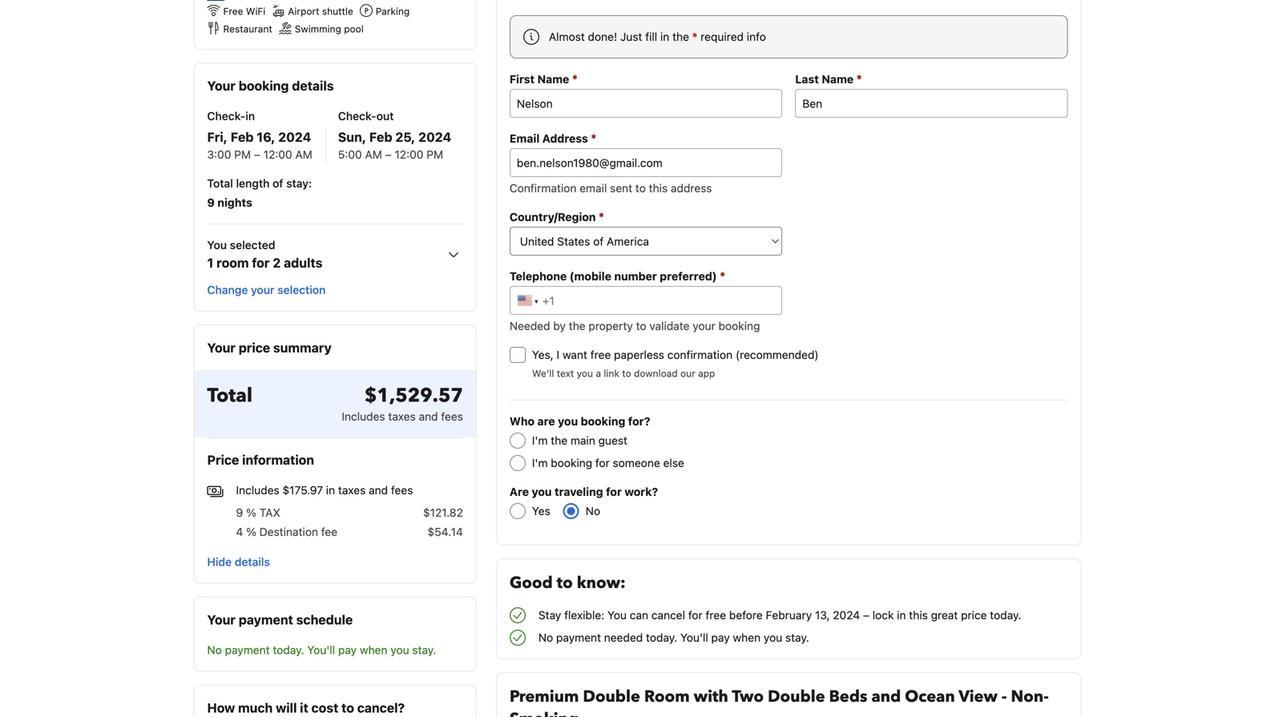 Task type: vqa. For each thing, say whether or not it's contained in the screenshot.
left on
no



Task type: locate. For each thing, give the bounding box(es) containing it.
% for 9
[[246, 506, 256, 520]]

1 horizontal spatial today.
[[646, 631, 678, 645]]

no for no payment today. you'll pay when you stay.
[[207, 644, 222, 657]]

fri,
[[207, 129, 228, 145]]

0 horizontal spatial no
[[207, 644, 222, 657]]

1 vertical spatial your
[[207, 340, 236, 356]]

address
[[671, 182, 712, 195]]

0 vertical spatial this
[[649, 182, 668, 195]]

– for 25,
[[385, 148, 392, 161]]

1 horizontal spatial no
[[539, 631, 553, 645]]

1 vertical spatial the
[[569, 319, 586, 333]]

4
[[236, 526, 243, 539]]

name for last name *
[[822, 73, 854, 86]]

pay down schedule
[[338, 644, 357, 657]]

1 % from the top
[[246, 506, 256, 520]]

details down "swimming"
[[292, 78, 334, 93]]

you left 'a'
[[577, 368, 593, 379]]

None text field
[[795, 89, 1068, 118]]

i'm
[[532, 434, 548, 447], [532, 457, 548, 470]]

today. down your payment schedule
[[273, 644, 304, 657]]

0 vertical spatial your
[[251, 283, 275, 297]]

you right are
[[558, 415, 578, 428]]

2 % from the top
[[246, 526, 257, 539]]

feb down 'out'
[[369, 129, 392, 145]]

1 horizontal spatial details
[[292, 78, 334, 93]]

today.
[[990, 609, 1022, 622], [646, 631, 678, 645], [273, 644, 304, 657]]

hide details
[[207, 555, 270, 569]]

0 horizontal spatial you'll
[[307, 644, 335, 657]]

you
[[577, 368, 593, 379], [558, 415, 578, 428], [532, 485, 552, 499], [764, 631, 783, 645], [391, 644, 409, 657]]

0 horizontal spatial price
[[239, 340, 270, 356]]

2 horizontal spatial the
[[673, 30, 689, 43]]

feb
[[231, 129, 254, 145], [369, 129, 392, 145]]

9
[[207, 196, 215, 209], [236, 506, 243, 520]]

0 horizontal spatial name
[[538, 73, 570, 86]]

% for 4
[[246, 526, 257, 539]]

smoking
[[510, 709, 579, 718]]

free
[[591, 348, 611, 362], [706, 609, 726, 622]]

1 horizontal spatial double
[[768, 686, 825, 708]]

1 vertical spatial you
[[608, 609, 627, 622]]

paperless
[[614, 348, 665, 362]]

includes down $1,529.57
[[342, 410, 385, 423]]

1 horizontal spatial free
[[706, 609, 726, 622]]

to right good
[[557, 572, 573, 594]]

just
[[620, 30, 642, 43]]

0 vertical spatial details
[[292, 78, 334, 93]]

check-out sun, feb 25, 2024 5:00 am – 12:00 pm
[[338, 109, 452, 161]]

0 horizontal spatial free
[[591, 348, 611, 362]]

2 total from the top
[[207, 383, 253, 409]]

ocean
[[905, 686, 955, 708]]

february
[[766, 609, 812, 622]]

in right fill
[[661, 30, 670, 43]]

0 horizontal spatial 2024
[[278, 129, 311, 145]]

payment down your payment schedule
[[225, 644, 270, 657]]

price right "great" on the bottom of the page
[[961, 609, 987, 622]]

hide
[[207, 555, 232, 569]]

price
[[207, 453, 239, 468]]

fees
[[441, 410, 463, 423], [391, 484, 413, 497]]

link
[[604, 368, 620, 379]]

you'll down cancel
[[681, 631, 708, 645]]

in down your booking details
[[246, 109, 255, 123]]

1 i'm from the top
[[532, 434, 548, 447]]

last
[[795, 73, 819, 86]]

by
[[553, 319, 566, 333]]

and down $1,529.57
[[419, 410, 438, 423]]

1 vertical spatial 9
[[236, 506, 243, 520]]

today. right "great" on the bottom of the page
[[990, 609, 1022, 622]]

name inside "last name *"
[[822, 73, 854, 86]]

email
[[580, 182, 607, 195]]

are you traveling for work? element
[[497, 484, 1068, 520]]

no for no payment needed today. you'll pay when you stay.
[[539, 631, 553, 645]]

Double-check for typos text field
[[510, 148, 783, 177]]

2024 right 13,
[[833, 609, 860, 622]]

free left before
[[706, 609, 726, 622]]

– down 16,
[[254, 148, 260, 161]]

fees down $1,529.57
[[441, 410, 463, 423]]

sent
[[610, 182, 633, 195]]

and right $175.97 at the left of page
[[369, 484, 388, 497]]

feb inside check-out sun, feb 25, 2024 5:00 am – 12:00 pm
[[369, 129, 392, 145]]

it
[[300, 701, 308, 716]]

your up confirmation
[[693, 319, 716, 333]]

0 vertical spatial fees
[[441, 410, 463, 423]]

no down the are you traveling for work?
[[586, 505, 601, 518]]

check- up sun,
[[338, 109, 377, 123]]

1 vertical spatial i'm
[[532, 457, 548, 470]]

1 horizontal spatial you'll
[[681, 631, 708, 645]]

to right link
[[622, 368, 631, 379]]

2 horizontal spatial today.
[[990, 609, 1022, 622]]

this down double-check for typos text field
[[649, 182, 668, 195]]

1 horizontal spatial feb
[[369, 129, 392, 145]]

1 horizontal spatial check-
[[338, 109, 377, 123]]

2024 inside check-out sun, feb 25, 2024 5:00 am – 12:00 pm
[[419, 129, 452, 145]]

2 your from the top
[[207, 340, 236, 356]]

0 vertical spatial the
[[673, 30, 689, 43]]

0 vertical spatial total
[[207, 177, 233, 190]]

stay flexible: you can cancel for free before february 13, 2024 – lock in this great price today.
[[539, 609, 1022, 622]]

2024 for fri, feb 16, 2024
[[278, 129, 311, 145]]

-
[[1002, 686, 1007, 708]]

1 horizontal spatial this
[[909, 609, 928, 622]]

total down your price summary
[[207, 383, 253, 409]]

booking up guest
[[581, 415, 626, 428]]

today. down cancel
[[646, 631, 678, 645]]

1 horizontal spatial and
[[419, 410, 438, 423]]

2 check- from the left
[[338, 109, 377, 123]]

pool
[[344, 23, 364, 34]]

double right two
[[768, 686, 825, 708]]

2 vertical spatial and
[[872, 686, 901, 708]]

2 horizontal spatial no
[[586, 505, 601, 518]]

confirmation
[[510, 182, 577, 195]]

0 vertical spatial 9
[[207, 196, 215, 209]]

payment down flexible:
[[556, 631, 601, 645]]

1 horizontal spatial price
[[961, 609, 987, 622]]

for left 2
[[252, 255, 270, 271]]

2024 up the 12:00 am
[[278, 129, 311, 145]]

you inside you selected 1 room for  2 adults
[[207, 239, 227, 252]]

% right 4
[[246, 526, 257, 539]]

1 horizontal spatial name
[[822, 73, 854, 86]]

3 your from the top
[[207, 612, 236, 628]]

your down hide
[[207, 612, 236, 628]]

how
[[207, 701, 235, 716]]

who
[[510, 415, 535, 428]]

0 horizontal spatial details
[[235, 555, 270, 569]]

0 horizontal spatial fees
[[391, 484, 413, 497]]

feb up 3:00 pm
[[231, 129, 254, 145]]

details down 4
[[235, 555, 270, 569]]

your price summary
[[207, 340, 332, 356]]

1 double from the left
[[583, 686, 640, 708]]

you selected 1 room for  2 adults
[[207, 239, 323, 271]]

booking up check-in fri, feb 16, 2024 3:00 pm – 12:00 am
[[239, 78, 289, 93]]

1 horizontal spatial taxes
[[388, 410, 416, 423]]

None text field
[[510, 89, 783, 118]]

1 your from the top
[[207, 78, 236, 93]]

1 horizontal spatial –
[[385, 148, 392, 161]]

9 left the nights
[[207, 196, 215, 209]]

your for your payment schedule
[[207, 612, 236, 628]]

in
[[661, 30, 670, 43], [246, 109, 255, 123], [326, 484, 335, 497], [897, 609, 906, 622]]

you
[[207, 239, 227, 252], [608, 609, 627, 622]]

0 horizontal spatial check-
[[207, 109, 246, 123]]

when down before
[[733, 631, 761, 645]]

the
[[673, 30, 689, 43], [569, 319, 586, 333], [551, 434, 568, 447]]

0 horizontal spatial your
[[251, 283, 275, 297]]

– right 5:00 am
[[385, 148, 392, 161]]

free inside 'yes, i want free paperless confirmation (recommended) we'll text you a link to download our app'
[[591, 348, 611, 362]]

1 horizontal spatial includes
[[342, 410, 385, 423]]

out
[[377, 109, 394, 123]]

the down are
[[551, 434, 568, 447]]

1 total from the top
[[207, 177, 233, 190]]

can
[[630, 609, 649, 622]]

0 vertical spatial includes
[[342, 410, 385, 423]]

check- inside check-in fri, feb 16, 2024 3:00 pm – 12:00 am
[[207, 109, 246, 123]]

first name *
[[510, 72, 578, 86]]

check- inside check-out sun, feb 25, 2024 5:00 am – 12:00 pm
[[338, 109, 377, 123]]

payment left schedule
[[239, 612, 293, 628]]

stay
[[539, 609, 561, 622]]

– inside check-in fri, feb 16, 2024 3:00 pm – 12:00 am
[[254, 148, 260, 161]]

fill
[[645, 30, 658, 43]]

this left "great" on the bottom of the page
[[909, 609, 928, 622]]

payment for needed
[[556, 631, 601, 645]]

free wifi
[[223, 6, 266, 17]]

your up fri,
[[207, 78, 236, 93]]

0 vertical spatial you
[[207, 239, 227, 252]]

name right first
[[538, 73, 570, 86]]

fee
[[321, 526, 338, 539]]

% left tax on the left bottom of page
[[246, 506, 256, 520]]

no down stay
[[539, 631, 553, 645]]

your booking details
[[207, 78, 334, 93]]

total inside total length of stay: 9 nights
[[207, 177, 233, 190]]

the right by
[[569, 319, 586, 333]]

else
[[663, 457, 685, 470]]

1 vertical spatial and
[[369, 484, 388, 497]]

taxes right $175.97 at the left of page
[[338, 484, 366, 497]]

no up how
[[207, 644, 222, 657]]

when up cancel? on the bottom of the page
[[360, 644, 388, 657]]

no inside "are you traveling for work?" element
[[586, 505, 601, 518]]

* right last
[[857, 72, 862, 86]]

text
[[557, 368, 574, 379]]

0 horizontal spatial this
[[649, 182, 668, 195]]

0 horizontal spatial the
[[551, 434, 568, 447]]

to
[[636, 182, 646, 195], [636, 319, 647, 333], [622, 368, 631, 379], [557, 572, 573, 594], [342, 701, 354, 716]]

0 horizontal spatial –
[[254, 148, 260, 161]]

info
[[747, 30, 766, 43]]

1 vertical spatial %
[[246, 526, 257, 539]]

0 horizontal spatial 9
[[207, 196, 215, 209]]

0 horizontal spatial includes
[[236, 484, 280, 497]]

double
[[583, 686, 640, 708], [768, 686, 825, 708]]

name for first name *
[[538, 73, 570, 86]]

total up the nights
[[207, 177, 233, 190]]

25,
[[395, 129, 415, 145]]

1 feb from the left
[[231, 129, 254, 145]]

pay
[[712, 631, 730, 645], [338, 644, 357, 657]]

payment for schedule
[[239, 612, 293, 628]]

– inside check-out sun, feb 25, 2024 5:00 am – 12:00 pm
[[385, 148, 392, 161]]

0 horizontal spatial feb
[[231, 129, 254, 145]]

9 inside total length of stay: 9 nights
[[207, 196, 215, 209]]

price left summary
[[239, 340, 270, 356]]

1 horizontal spatial 9
[[236, 506, 243, 520]]

stay.
[[786, 631, 810, 645], [412, 644, 436, 657]]

someone
[[613, 457, 660, 470]]

2 vertical spatial your
[[207, 612, 236, 628]]

summary
[[273, 340, 332, 356]]

your down change
[[207, 340, 236, 356]]

with
[[694, 686, 729, 708]]

1 check- from the left
[[207, 109, 246, 123]]

– left lock in the bottom of the page
[[863, 609, 870, 622]]

check- up fri,
[[207, 109, 246, 123]]

1 name from the left
[[538, 73, 570, 86]]

5:00 am
[[338, 148, 382, 161]]

* left required on the top right of page
[[692, 30, 698, 43]]

1 horizontal spatial 2024
[[419, 129, 452, 145]]

booking up the (recommended)
[[719, 319, 760, 333]]

2 name from the left
[[822, 73, 854, 86]]

1 vertical spatial price
[[961, 609, 987, 622]]

$121.82
[[423, 506, 463, 520]]

your down 2
[[251, 283, 275, 297]]

1 vertical spatial taxes
[[338, 484, 366, 497]]

2 horizontal spatial 2024
[[833, 609, 860, 622]]

1 vertical spatial free
[[706, 609, 726, 622]]

2 i'm from the top
[[532, 457, 548, 470]]

0 vertical spatial and
[[419, 410, 438, 423]]

double left the room
[[583, 686, 640, 708]]

2024 inside check-in fri, feb 16, 2024 3:00 pm – 12:00 am
[[278, 129, 311, 145]]

total
[[207, 177, 233, 190], [207, 383, 253, 409]]

9 up 4
[[236, 506, 243, 520]]

%
[[246, 506, 256, 520], [246, 526, 257, 539]]

first
[[510, 73, 535, 86]]

you'll down schedule
[[307, 644, 335, 657]]

the right fill
[[673, 30, 689, 43]]

check-
[[207, 109, 246, 123], [338, 109, 377, 123]]

0 vertical spatial %
[[246, 506, 256, 520]]

wifi
[[246, 6, 266, 17]]

2 vertical spatial the
[[551, 434, 568, 447]]

16,
[[257, 129, 275, 145]]

name inside first name *
[[538, 73, 570, 86]]

0 vertical spatial i'm
[[532, 434, 548, 447]]

(mobile
[[570, 270, 612, 283]]

taxes down $1,529.57
[[388, 410, 416, 423]]

i'm for i'm booking for someone else
[[532, 457, 548, 470]]

2024 for sun, feb 25, 2024
[[419, 129, 452, 145]]

your for your booking details
[[207, 78, 236, 93]]

*
[[692, 30, 698, 43], [572, 72, 578, 86], [857, 72, 862, 86], [591, 131, 597, 145], [599, 210, 604, 224], [720, 269, 726, 283]]

you left can
[[608, 609, 627, 622]]

includes up '9 % tax'
[[236, 484, 280, 497]]

and right the 'beds' at the bottom right of page
[[872, 686, 901, 708]]

when
[[733, 631, 761, 645], [360, 644, 388, 657]]

1 vertical spatial details
[[235, 555, 270, 569]]

0 horizontal spatial today.
[[273, 644, 304, 657]]

1 vertical spatial fees
[[391, 484, 413, 497]]

address
[[543, 132, 588, 145]]

0 vertical spatial your
[[207, 78, 236, 93]]

0 horizontal spatial double
[[583, 686, 640, 708]]

free up 'a'
[[591, 348, 611, 362]]

pay down before
[[712, 631, 730, 645]]

0 horizontal spatial you
[[207, 239, 227, 252]]

airport
[[288, 6, 319, 17]]

required
[[701, 30, 744, 43]]

1 vertical spatial total
[[207, 383, 253, 409]]

are
[[510, 485, 529, 499]]

2 feb from the left
[[369, 129, 392, 145]]

1 vertical spatial your
[[693, 319, 716, 333]]

fees down 'includes taxes and fees'
[[391, 484, 413, 497]]

for left work?
[[606, 485, 622, 499]]

you up cancel? on the bottom of the page
[[391, 644, 409, 657]]

beds
[[829, 686, 868, 708]]

you up 1
[[207, 239, 227, 252]]

schedule
[[296, 612, 353, 628]]

you'll
[[681, 631, 708, 645], [307, 644, 335, 657]]

1 horizontal spatial fees
[[441, 410, 463, 423]]

0 vertical spatial free
[[591, 348, 611, 362]]

2024 up 12:00 pm
[[419, 129, 452, 145]]

for down guest
[[596, 457, 610, 470]]

to right sent
[[636, 182, 646, 195]]

includes
[[342, 410, 385, 423], [236, 484, 280, 497]]

2 double from the left
[[768, 686, 825, 708]]

in right lock in the bottom of the page
[[897, 609, 906, 622]]

2 horizontal spatial and
[[872, 686, 901, 708]]

1 horizontal spatial your
[[693, 319, 716, 333]]

0 horizontal spatial stay.
[[412, 644, 436, 657]]

name right last
[[822, 73, 854, 86]]

payment
[[239, 612, 293, 628], [556, 631, 601, 645], [225, 644, 270, 657]]

feb inside check-in fri, feb 16, 2024 3:00 pm – 12:00 am
[[231, 129, 254, 145]]

1 vertical spatial includes
[[236, 484, 280, 497]]



Task type: describe. For each thing, give the bounding box(es) containing it.
for?
[[628, 415, 651, 428]]

guest
[[599, 434, 628, 447]]

1 horizontal spatial you
[[608, 609, 627, 622]]

check- for sun,
[[338, 109, 377, 123]]

who are you booking for? element
[[510, 414, 1068, 471]]

in right $175.97 at the left of page
[[326, 484, 335, 497]]

– for 16,
[[254, 148, 260, 161]]

of
[[273, 177, 283, 190]]

parking
[[376, 6, 410, 17]]

* right address
[[591, 131, 597, 145]]

4 % destination fee
[[236, 526, 338, 539]]

1
[[207, 255, 214, 271]]

0 vertical spatial taxes
[[388, 410, 416, 423]]

you inside 'element'
[[558, 415, 578, 428]]

change
[[207, 283, 248, 297]]

download
[[634, 368, 678, 379]]

sun,
[[338, 129, 366, 145]]

telephone (mobile number preferred) *
[[510, 269, 726, 283]]

non-
[[1011, 686, 1049, 708]]

want
[[563, 348, 588, 362]]

will
[[276, 701, 297, 716]]

preferred)
[[660, 270, 717, 283]]

* down almost
[[572, 72, 578, 86]]

email address *
[[510, 131, 597, 145]]

0 horizontal spatial pay
[[338, 644, 357, 657]]

change your selection link
[[201, 276, 332, 305]]

12:00 am
[[263, 148, 313, 161]]

to down +1 text field
[[636, 319, 647, 333]]

to right cost at the left bottom
[[342, 701, 354, 716]]

change your selection
[[207, 283, 326, 297]]

no payment needed today. you'll pay when you stay.
[[539, 631, 810, 645]]

you inside 'yes, i want free paperless confirmation (recommended) we'll text you a link to download our app'
[[577, 368, 593, 379]]

lock
[[873, 609, 894, 622]]

for inside you selected 1 room for  2 adults
[[252, 255, 270, 271]]

much
[[238, 701, 273, 716]]

you down stay flexible: you can cancel for free before february 13, 2024 – lock in this great price today.
[[764, 631, 783, 645]]

i'm for i'm the main guest
[[532, 434, 548, 447]]

number
[[614, 270, 657, 283]]

view
[[959, 686, 998, 708]]

adults
[[284, 255, 323, 271]]

tax
[[259, 506, 280, 520]]

for right cancel
[[688, 609, 703, 622]]

1 horizontal spatial when
[[733, 631, 761, 645]]

2
[[273, 255, 281, 271]]

validate
[[650, 319, 690, 333]]

includes taxes and fees
[[342, 410, 463, 423]]

good
[[510, 572, 553, 594]]

$54.14
[[428, 526, 463, 539]]

0 vertical spatial price
[[239, 340, 270, 356]]

good to know:
[[510, 572, 626, 594]]

app
[[698, 368, 715, 379]]

feb for 16,
[[231, 129, 254, 145]]

how much will it cost to cancel?
[[207, 701, 405, 716]]

booking down the "i'm the main guest" on the bottom of the page
[[551, 457, 593, 470]]

details inside 'button'
[[235, 555, 270, 569]]

last name *
[[795, 72, 862, 86]]

and inside premium double room with two double beds and ocean view - non- smoking
[[872, 686, 901, 708]]

country/region
[[510, 210, 596, 224]]

cancel?
[[357, 701, 405, 716]]

needed
[[510, 319, 550, 333]]

the inside who are you booking for? 'element'
[[551, 434, 568, 447]]

2 horizontal spatial –
[[863, 609, 870, 622]]

i
[[557, 348, 560, 362]]

destination
[[260, 526, 318, 539]]

$175.97
[[283, 484, 323, 497]]

i'm the main guest
[[532, 434, 628, 447]]

are you traveling for work?
[[510, 485, 658, 499]]

confirmation email sent to this address
[[510, 182, 712, 195]]

swimming pool
[[295, 23, 364, 34]]

you up yes
[[532, 485, 552, 499]]

includes for includes $175.97 in taxes and fees
[[236, 484, 280, 497]]

our
[[681, 368, 696, 379]]

price information
[[207, 453, 314, 468]]

13,
[[815, 609, 830, 622]]

(recommended)
[[736, 348, 819, 362]]

for inside 'element'
[[596, 457, 610, 470]]

main
[[571, 434, 596, 447]]

i'm booking for someone else
[[532, 457, 685, 470]]

1 horizontal spatial pay
[[712, 631, 730, 645]]

traveling
[[555, 485, 603, 499]]

feb for 25,
[[369, 129, 392, 145]]

done!
[[588, 30, 617, 43]]

nights
[[218, 196, 252, 209]]

no payment today. you'll pay when you stay.
[[207, 644, 436, 657]]

0 horizontal spatial and
[[369, 484, 388, 497]]

check- for fri,
[[207, 109, 246, 123]]

flexible:
[[564, 609, 605, 622]]

shuttle
[[322, 6, 353, 17]]

+1 text field
[[510, 286, 783, 315]]

includes $175.97 in taxes and fees
[[236, 484, 413, 497]]

total for total length of stay: 9 nights
[[207, 177, 233, 190]]

yes,
[[532, 348, 554, 362]]

to inside 'yes, i want free paperless confirmation (recommended) we'll text you a link to download our app'
[[622, 368, 631, 379]]

email
[[510, 132, 540, 145]]

premium
[[510, 686, 579, 708]]

* down email
[[599, 210, 604, 224]]

payment for today.
[[225, 644, 270, 657]]

0 horizontal spatial when
[[360, 644, 388, 657]]

premium double room with two double beds and ocean view - non- smoking
[[510, 686, 1049, 718]]

who are you booking for?
[[510, 415, 651, 428]]

* right preferred)
[[720, 269, 726, 283]]

room
[[644, 686, 690, 708]]

includes for includes taxes and fees
[[342, 410, 385, 423]]

property
[[589, 319, 633, 333]]

needed
[[604, 631, 643, 645]]

needed by the property to validate your booking
[[510, 319, 760, 333]]

are
[[538, 415, 555, 428]]

in inside check-in fri, feb 16, 2024 3:00 pm – 12:00 am
[[246, 109, 255, 123]]

3:00 pm
[[207, 148, 251, 161]]

no for no
[[586, 505, 601, 518]]

0 horizontal spatial taxes
[[338, 484, 366, 497]]

your for your price summary
[[207, 340, 236, 356]]

telephone
[[510, 270, 567, 283]]

1 vertical spatial this
[[909, 609, 928, 622]]

restaurant
[[223, 23, 272, 34]]

1 horizontal spatial stay.
[[786, 631, 810, 645]]

1 horizontal spatial the
[[569, 319, 586, 333]]

almost
[[549, 30, 585, 43]]

12:00 pm
[[395, 148, 443, 161]]

swimming
[[295, 23, 341, 34]]

total for total
[[207, 383, 253, 409]]



